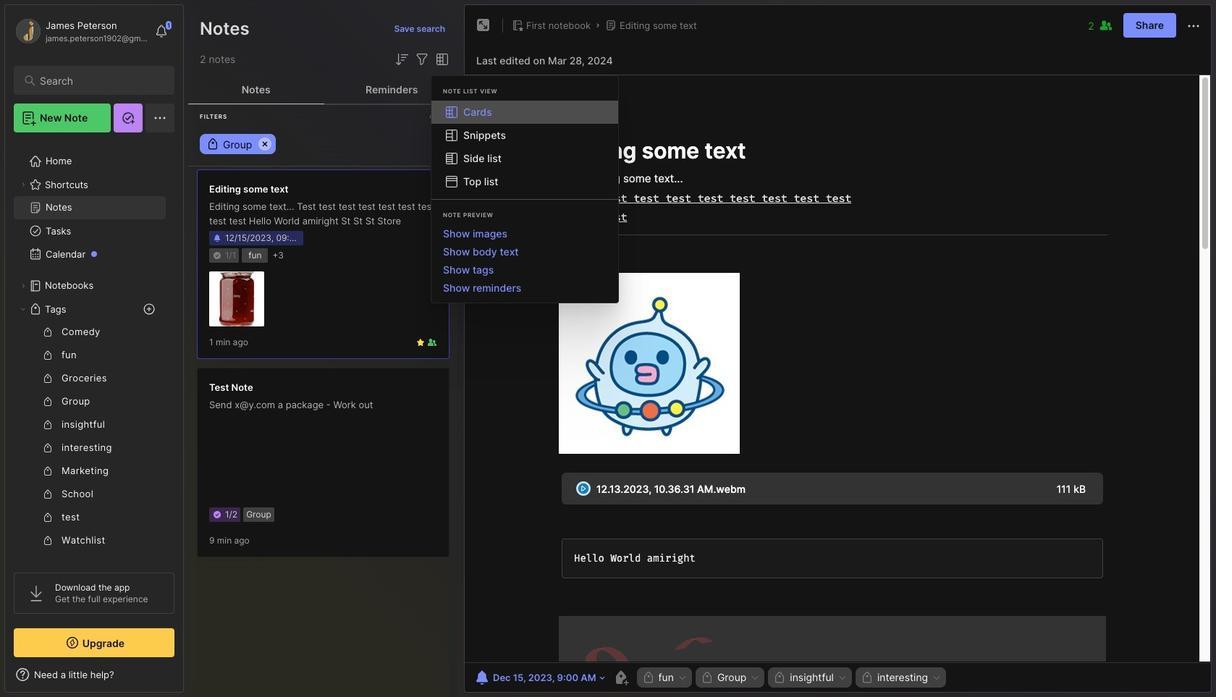 Task type: vqa. For each thing, say whether or not it's contained in the screenshot.
SHARE
no



Task type: locate. For each thing, give the bounding box(es) containing it.
interesting Tag actions field
[[929, 673, 942, 683]]

View options field
[[431, 51, 451, 68]]

2 dropdown list menu from the top
[[432, 225, 619, 297]]

None search field
[[40, 72, 162, 89]]

click to collapse image
[[183, 671, 194, 688]]

tab list
[[188, 75, 460, 104]]

insightful Tag actions field
[[834, 673, 848, 683]]

menu item
[[432, 101, 619, 124]]

Account field
[[14, 17, 148, 46]]

0 vertical spatial dropdown list menu
[[432, 101, 619, 193]]

tree
[[5, 141, 183, 654]]

add filters image
[[414, 51, 431, 68]]

WHAT'S NEW field
[[5, 663, 183, 687]]

dropdown list menu
[[432, 101, 619, 193], [432, 225, 619, 297]]

1 vertical spatial dropdown list menu
[[432, 225, 619, 297]]

1 dropdown list menu from the top
[[432, 101, 619, 193]]

add tag image
[[612, 669, 630, 687]]

Search text field
[[40, 74, 162, 88]]

Sort options field
[[393, 51, 411, 68]]

Add filters field
[[414, 51, 431, 68]]

expand note image
[[475, 17, 493, 34]]

group
[[14, 321, 166, 599]]

expand notebooks image
[[19, 282, 28, 290]]



Task type: describe. For each thing, give the bounding box(es) containing it.
Note Editor text field
[[465, 75, 1212, 663]]

Edit reminder field
[[472, 668, 607, 688]]

Group Tag actions field
[[747, 673, 761, 683]]

more actions image
[[1186, 17, 1203, 35]]

main element
[[0, 0, 188, 698]]

tree inside the main element
[[5, 141, 183, 654]]

thumbnail image
[[209, 272, 264, 327]]

fun Tag actions field
[[674, 673, 688, 683]]

none search field inside the main element
[[40, 72, 162, 89]]

note window element
[[464, 4, 1213, 697]]

group inside the main element
[[14, 321, 166, 599]]

More actions field
[[1186, 16, 1203, 35]]

expand tags image
[[19, 305, 28, 314]]



